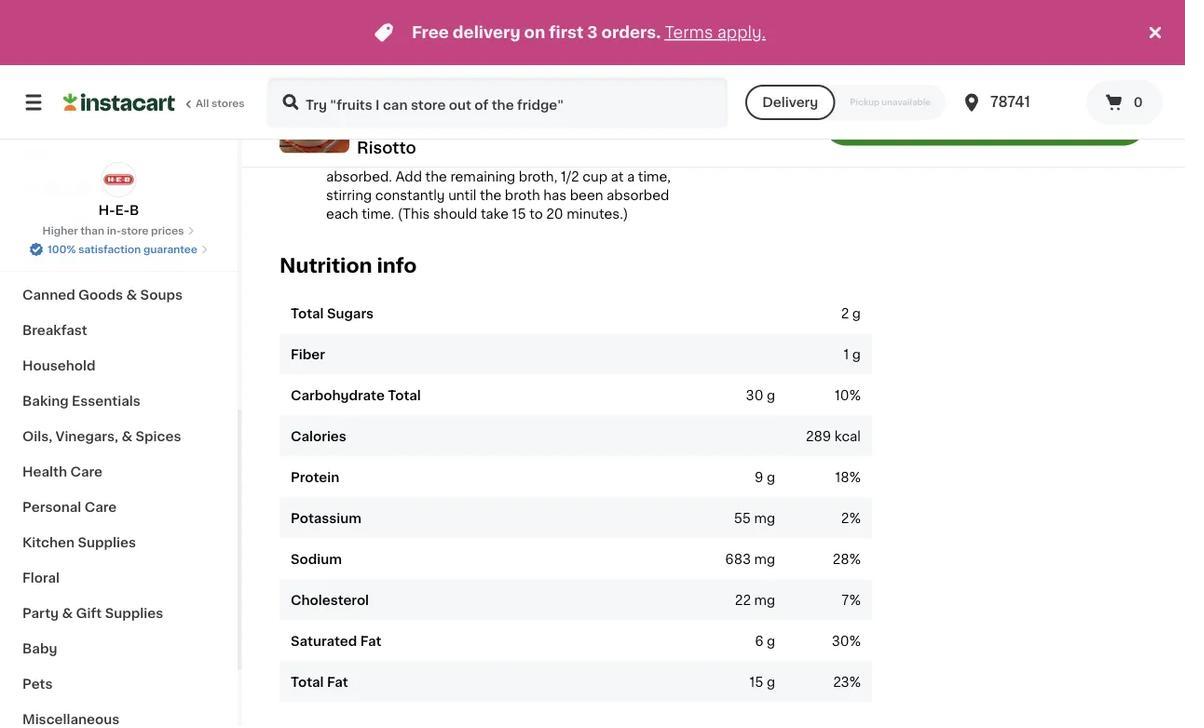 Task type: locate. For each thing, give the bounding box(es) containing it.
care inside 'link'
[[84, 501, 117, 514]]

cup
[[574, 77, 599, 90], [402, 133, 427, 146], [583, 170, 608, 183]]

0 horizontal spatial continue
[[403, 152, 463, 165]]

0 vertical spatial goods
[[50, 218, 95, 231]]

g left 10
[[767, 389, 776, 402]]

add up constantly
[[396, 170, 422, 183]]

mg right 683
[[755, 553, 776, 566]]

0 vertical spatial 1/2
[[380, 133, 399, 146]]

9 g
[[755, 471, 776, 484]]

3 mg from the top
[[755, 594, 776, 607]]

risotto
[[357, 140, 416, 156]]

22 mg
[[735, 594, 776, 607]]

saucepan,
[[472, 59, 540, 72]]

until down the simmer.
[[472, 114, 500, 128]]

kitchen supplies link
[[11, 526, 226, 561]]

683
[[725, 553, 751, 566]]

1 horizontal spatial liquid
[[627, 152, 663, 165]]

baking essentials link
[[11, 384, 226, 419]]

cook down boil;
[[617, 96, 649, 109]]

1 horizontal spatial stir
[[547, 152, 567, 165]]

2 %
[[841, 512, 861, 525]]

1 horizontal spatial stirring
[[411, 96, 456, 109]]

0 vertical spatial mg
[[755, 512, 776, 525]]

delivery
[[453, 25, 521, 41]]

0 vertical spatial and
[[408, 77, 433, 90]]

cup down bring
[[574, 77, 599, 90]]

0 vertical spatial absorbed.
[[581, 114, 647, 128]]

0 horizontal spatial stirring
[[326, 189, 372, 202]]

supplies up baby link
[[105, 608, 163, 621]]

% down 7 %
[[850, 635, 861, 648]]

2 horizontal spatial and
[[652, 96, 677, 109]]

add 5 ingredients to cart
[[882, 113, 1089, 129]]

&
[[98, 218, 109, 231], [108, 253, 119, 267], [126, 289, 137, 302], [122, 431, 132, 444], [62, 608, 73, 621]]

prices
[[151, 226, 184, 236]]

higher than in-store prices link
[[42, 224, 195, 239]]

dry
[[22, 218, 47, 231]]

1 vertical spatial is
[[666, 152, 677, 165]]

fat down saturated fat
[[327, 676, 348, 689]]

1 horizontal spatial absorbed.
[[581, 114, 647, 128]]

2 left reduce
[[290, 64, 299, 77]]

heat
[[376, 77, 405, 90], [439, 114, 468, 128]]

boil;
[[647, 59, 674, 72]]

2 vertical spatial cup
[[583, 170, 608, 183]]

until
[[472, 114, 500, 128], [571, 152, 599, 165], [448, 189, 477, 202]]

% down 1 g at right
[[850, 389, 861, 402]]

stirring up each
[[326, 189, 372, 202]]

cook up remaining
[[483, 152, 515, 165]]

2 for 2 %
[[841, 512, 850, 525]]

15 g
[[750, 676, 776, 689]]

continue up constantly
[[403, 152, 463, 165]]

% down 28 %
[[850, 594, 861, 607]]

1 vertical spatial 2
[[841, 307, 849, 320]]

0 horizontal spatial fat
[[327, 676, 348, 689]]

g for 15 g
[[767, 676, 776, 689]]

20
[[546, 208, 564, 221]]

been
[[570, 189, 603, 202]]

and down in
[[408, 77, 433, 90]]

15 right take
[[512, 208, 526, 221]]

the up constantly
[[426, 170, 447, 183]]

total for total fat
[[291, 676, 324, 689]]

1 horizontal spatial another
[[418, 59, 469, 72]]

7
[[842, 594, 850, 607]]

broth down 3
[[580, 59, 616, 72]]

1 horizontal spatial and
[[519, 152, 543, 165]]

0 horizontal spatial 1/2
[[380, 133, 399, 146]]

1 vertical spatial total
[[388, 389, 421, 402]]

1 vertical spatial 30
[[832, 635, 850, 648]]

0 vertical spatial total
[[291, 307, 324, 320]]

is
[[567, 114, 578, 128], [666, 152, 677, 165]]

1/2 up has
[[561, 170, 579, 183]]

supplies
[[78, 537, 136, 550], [105, 608, 163, 621]]

2 vertical spatial mg
[[755, 594, 776, 607]]

1 vertical spatial cook
[[483, 152, 515, 165]]

2 g
[[841, 307, 861, 320]]

0 vertical spatial supplies
[[78, 537, 136, 550]]

2 % from the top
[[850, 471, 861, 484]]

0 horizontal spatial 30
[[746, 389, 764, 402]]

sugars
[[327, 307, 374, 320]]

personal care link
[[11, 490, 226, 526]]

1 % from the top
[[850, 389, 861, 402]]

cup up been
[[583, 170, 608, 183]]

0 vertical spatial rice
[[326, 96, 351, 109]]

% for 7
[[850, 594, 861, 607]]

liquid up time,
[[627, 152, 663, 165]]

g up 1 g at right
[[853, 307, 861, 320]]

care for personal care
[[84, 501, 117, 514]]

30 up 9
[[746, 389, 764, 402]]

health care link
[[11, 455, 226, 490]]

0 horizontal spatial 15
[[512, 208, 526, 221]]

in-
[[107, 226, 121, 236]]

1 vertical spatial heat
[[439, 114, 468, 128]]

the down slowly
[[503, 114, 525, 128]]

sodium
[[291, 553, 342, 566]]

a left boil;
[[636, 59, 644, 72]]

1 vertical spatial rice
[[511, 133, 535, 146]]

1/2
[[380, 133, 399, 146], [561, 170, 579, 183]]

pasta
[[112, 218, 150, 231]]

oils, vinegars, & spices link
[[11, 419, 226, 455]]

6 % from the top
[[850, 635, 861, 648]]

mixture,
[[354, 96, 407, 109], [539, 133, 592, 146]]

1 vertical spatial 15
[[750, 676, 764, 689]]

apply.
[[717, 25, 766, 41]]

0 vertical spatial continue
[[536, 96, 596, 109]]

(this
[[398, 208, 430, 221]]

1 vertical spatial mg
[[755, 553, 776, 566]]

4 % from the top
[[850, 553, 861, 566]]

0 horizontal spatial heat
[[376, 77, 405, 90]]

0 vertical spatial cup
[[574, 77, 599, 90]]

2 for 2 g
[[841, 307, 849, 320]]

stores
[[211, 98, 245, 109]]

care down health care link
[[84, 501, 117, 514]]

mg for 55 mg
[[755, 512, 776, 525]]

0 vertical spatial a
[[636, 59, 644, 72]]

add inside button
[[882, 113, 915, 129]]

foods
[[87, 183, 129, 196]]

and up broth,
[[519, 152, 543, 165]]

2 up 1 g at right
[[841, 307, 849, 320]]

potassium
[[291, 512, 362, 525]]

2 up 28 %
[[841, 512, 850, 525]]

2 vertical spatial total
[[291, 676, 324, 689]]

absorbed
[[607, 189, 669, 202]]

fat
[[360, 635, 382, 648], [327, 676, 348, 689]]

5 % from the top
[[850, 594, 861, 607]]

0 horizontal spatial liquid
[[528, 114, 564, 128]]

30 for 30 %
[[832, 635, 850, 648]]

goods
[[50, 218, 95, 231], [78, 289, 123, 302]]

% up 7 %
[[850, 553, 861, 566]]

6
[[755, 635, 764, 648]]

0 vertical spatial cook
[[617, 96, 649, 109]]

care down vinegars,
[[70, 466, 102, 479]]

absorbed. up at
[[581, 114, 647, 128]]

cook
[[617, 96, 649, 109], [483, 152, 515, 165]]

care for health care
[[70, 466, 102, 479]]

1/2 down medium
[[380, 133, 399, 146]]

goods for dry
[[50, 218, 95, 231]]

mg for 22 mg
[[755, 594, 776, 607]]

broth down medium
[[430, 133, 466, 146]]

is up time,
[[666, 152, 677, 165]]

stir left over
[[326, 114, 347, 128]]

0 vertical spatial mixture,
[[354, 96, 407, 109]]

%
[[850, 389, 861, 402], [850, 471, 861, 484], [850, 512, 861, 525], [850, 553, 861, 566], [850, 594, 861, 607], [850, 635, 861, 648], [850, 676, 861, 689]]

g down 2 g
[[853, 348, 861, 361]]

goods up the "100%"
[[50, 218, 95, 231]]

1 vertical spatial stir
[[547, 152, 567, 165]]

2 horizontal spatial stirring
[[595, 133, 641, 146]]

until up should
[[448, 189, 477, 202]]

1 vertical spatial absorbed.
[[326, 170, 392, 183]]

1 vertical spatial fat
[[327, 676, 348, 689]]

% down 18 %
[[850, 512, 861, 525]]

7 % from the top
[[850, 676, 861, 689]]

add
[[537, 77, 562, 90]]

1 horizontal spatial 1/2
[[561, 170, 579, 183]]

1 horizontal spatial mixture,
[[539, 133, 592, 146]]

2 horizontal spatial add
[[882, 113, 915, 129]]

stir up broth,
[[547, 152, 567, 165]]

mixture, up over
[[354, 96, 407, 109]]

0 vertical spatial another
[[418, 59, 469, 72]]

30
[[746, 389, 764, 402], [832, 635, 850, 648]]

1 horizontal spatial heat
[[439, 114, 468, 128]]

0 vertical spatial 2
[[290, 64, 299, 77]]

15 inside meanwhile, in another saucepan, bring broth to a boil; reduce heat and simmer. slowly add 1 cup broth to the rice mixture, stirring constantly. continue to cook and stir over medium heat until the liquid is absorbed. add another 1/2 cup broth to the rice mixture, stirring constantly. continue to cook and stir until the liquid is absorbed. add the remaining broth, 1/2 cup at a time, stirring constantly until the broth has been absorbed each time. (this should take 15 to 20 minutes.)
[[512, 208, 526, 221]]

fat right the saturated
[[360, 635, 382, 648]]

1 vertical spatial 1
[[844, 348, 849, 361]]

is down bring
[[567, 114, 578, 128]]

rice down reduce
[[326, 96, 351, 109]]

0 vertical spatial 1
[[566, 77, 571, 90]]

1 horizontal spatial 1
[[844, 348, 849, 361]]

0 horizontal spatial 1
[[566, 77, 571, 90]]

& for pasta
[[98, 218, 109, 231]]

0 horizontal spatial stir
[[326, 114, 347, 128]]

78741
[[991, 96, 1031, 109]]

cup down medium
[[402, 133, 427, 146]]

condiments & sauces
[[22, 253, 172, 267]]

28 %
[[833, 553, 861, 566]]

prepared foods link
[[11, 171, 226, 207]]

g right 9
[[767, 471, 776, 484]]

care
[[70, 466, 102, 479], [84, 501, 117, 514]]

1 mg from the top
[[755, 512, 776, 525]]

heat down in
[[376, 77, 405, 90]]

g for 6 g
[[767, 635, 776, 648]]

18
[[835, 471, 850, 484]]

1 horizontal spatial fat
[[360, 635, 382, 648]]

0 vertical spatial heat
[[376, 77, 405, 90]]

78741 button
[[961, 76, 1073, 129]]

1 horizontal spatial 30
[[832, 635, 850, 648]]

1 up 10 % at the bottom right of page
[[844, 348, 849, 361]]

0 vertical spatial liquid
[[528, 114, 564, 128]]

1 vertical spatial goods
[[78, 289, 123, 302]]

mg right 55 at the bottom right of the page
[[755, 512, 776, 525]]

None search field
[[267, 76, 729, 129]]

1 inside meanwhile, in another saucepan, bring broth to a boil; reduce heat and simmer. slowly add 1 cup broth to the rice mixture, stirring constantly. continue to cook and stir over medium heat until the liquid is absorbed. add another 1/2 cup broth to the rice mixture, stirring constantly. continue to cook and stir until the liquid is absorbed. add the remaining broth, 1/2 cup at a time, stirring constantly until the broth has been absorbed each time. (this should take 15 to 20 minutes.)
[[566, 77, 571, 90]]

total for total sugars
[[291, 307, 324, 320]]

1 horizontal spatial 15
[[750, 676, 764, 689]]

1 vertical spatial a
[[627, 170, 635, 183]]

heat down the simmer.
[[439, 114, 468, 128]]

continue down the add
[[536, 96, 596, 109]]

a right at
[[627, 170, 635, 183]]

saturated fat
[[291, 635, 382, 648]]

55 mg
[[734, 512, 776, 525]]

dry goods & pasta link
[[11, 207, 226, 242]]

0 horizontal spatial and
[[408, 77, 433, 90]]

mg right 22
[[755, 594, 776, 607]]

1 horizontal spatial rice
[[511, 133, 535, 146]]

0 vertical spatial 30
[[746, 389, 764, 402]]

goods down condiments & sauces
[[78, 289, 123, 302]]

30 g
[[746, 389, 776, 402]]

g right 6
[[767, 635, 776, 648]]

1 vertical spatial continue
[[403, 152, 463, 165]]

& for spices
[[122, 431, 132, 444]]

broth
[[580, 59, 616, 72], [603, 77, 638, 90], [430, 133, 466, 146], [505, 189, 540, 202]]

personal care
[[22, 501, 117, 514]]

0 horizontal spatial a
[[627, 170, 635, 183]]

Search field
[[268, 78, 727, 127]]

g for 2 g
[[853, 307, 861, 320]]

0 horizontal spatial is
[[567, 114, 578, 128]]

add 5 ingredients to cart button
[[822, 96, 1148, 146]]

30 up 23 at the right of the page
[[832, 635, 850, 648]]

100% satisfaction guarantee
[[48, 245, 197, 255]]

0 vertical spatial stirring
[[411, 96, 456, 109]]

3 % from the top
[[850, 512, 861, 525]]

7 %
[[842, 594, 861, 607]]

total right carbohydrate
[[388, 389, 421, 402]]

total up fiber at left
[[291, 307, 324, 320]]

rice up broth,
[[511, 133, 535, 146]]

% up 2 %
[[850, 471, 861, 484]]

% down 30 %
[[850, 676, 861, 689]]

spices
[[136, 431, 181, 444]]

1 vertical spatial mixture,
[[539, 133, 592, 146]]

0 horizontal spatial constantly.
[[326, 152, 399, 165]]

liquid down the add
[[528, 114, 564, 128]]

g down 6 g
[[767, 676, 776, 689]]

delivery button
[[746, 85, 835, 120]]

should
[[433, 208, 477, 221]]

essentials
[[72, 395, 140, 408]]

0 horizontal spatial mixture,
[[354, 96, 407, 109]]

add down boil;
[[651, 114, 677, 128]]

1 horizontal spatial constantly.
[[460, 96, 533, 109]]

0 horizontal spatial add
[[396, 170, 422, 183]]

18 %
[[835, 471, 861, 484]]

until up been
[[571, 152, 599, 165]]

22
[[735, 594, 751, 607]]

liquid
[[528, 114, 564, 128], [627, 152, 663, 165]]

1 vertical spatial care
[[84, 501, 117, 514]]

supplies up the floral link
[[78, 537, 136, 550]]

h-
[[98, 204, 115, 217]]

0 horizontal spatial another
[[326, 133, 377, 146]]

1 vertical spatial constantly.
[[326, 152, 399, 165]]

1 right the add
[[566, 77, 571, 90]]

15 down 6
[[750, 676, 764, 689]]

2 vertical spatial 2
[[841, 512, 850, 525]]

time.
[[362, 208, 394, 221]]

rice
[[326, 96, 351, 109], [511, 133, 535, 146]]

than
[[81, 226, 104, 236]]

condiments
[[22, 253, 105, 267]]

30 for 30 g
[[746, 389, 764, 402]]

pets link
[[11, 667, 226, 703]]

store
[[121, 226, 149, 236]]

cart
[[1054, 113, 1089, 129]]

add
[[882, 113, 915, 129], [651, 114, 677, 128], [396, 170, 422, 183]]

another up the simmer.
[[418, 59, 469, 72]]

and down boil;
[[652, 96, 677, 109]]

& for soups
[[126, 289, 137, 302]]

0 vertical spatial is
[[567, 114, 578, 128]]

constantly. down over
[[326, 152, 399, 165]]

h-e-b
[[98, 204, 139, 217]]

deli
[[22, 147, 49, 160]]

constantly. down slowly
[[460, 96, 533, 109]]

another down over
[[326, 133, 377, 146]]

2 mg from the top
[[755, 553, 776, 566]]

0 vertical spatial care
[[70, 466, 102, 479]]

% for 28
[[850, 553, 861, 566]]

1 horizontal spatial cook
[[617, 96, 649, 109]]

add left 5
[[882, 113, 915, 129]]

absorbed. down risotto
[[326, 170, 392, 183]]

mixture, up broth,
[[539, 133, 592, 146]]

0 vertical spatial stir
[[326, 114, 347, 128]]

limited time offer region
[[0, 0, 1144, 65]]

stirring up medium
[[411, 96, 456, 109]]

total down the saturated
[[291, 676, 324, 689]]

stirring up at
[[595, 133, 641, 146]]

0 vertical spatial 15
[[512, 208, 526, 221]]



Task type: describe. For each thing, give the bounding box(es) containing it.
free delivery on first 3 orders. terms apply.
[[412, 25, 766, 41]]

prepared foods
[[22, 183, 129, 196]]

the up at
[[602, 152, 624, 165]]

total fat
[[291, 676, 348, 689]]

3
[[587, 25, 598, 41]]

goods for canned
[[78, 289, 123, 302]]

100%
[[48, 245, 76, 255]]

take
[[481, 208, 509, 221]]

0 horizontal spatial cook
[[483, 152, 515, 165]]

total sugars
[[291, 307, 374, 320]]

1 vertical spatial another
[[326, 133, 377, 146]]

2 vertical spatial stirring
[[326, 189, 372, 202]]

b
[[130, 204, 139, 217]]

2 vertical spatial and
[[519, 152, 543, 165]]

household
[[22, 360, 96, 373]]

1 vertical spatial and
[[652, 96, 677, 109]]

fat for saturated fat
[[360, 635, 382, 648]]

bring
[[543, 59, 577, 72]]

2 vertical spatial until
[[448, 189, 477, 202]]

over
[[350, 114, 379, 128]]

party & gift supplies
[[22, 608, 163, 621]]

23 %
[[833, 676, 861, 689]]

sauces
[[123, 253, 172, 267]]

floral
[[22, 572, 60, 585]]

30 %
[[832, 635, 861, 648]]

fat for total fat
[[327, 676, 348, 689]]

personal
[[22, 501, 81, 514]]

1 vertical spatial liquid
[[627, 152, 663, 165]]

28
[[833, 553, 850, 566]]

g for 9 g
[[767, 471, 776, 484]]

calories
[[291, 430, 347, 443]]

% for 23
[[850, 676, 861, 689]]

kitchen supplies
[[22, 537, 136, 550]]

1 vertical spatial supplies
[[105, 608, 163, 621]]

floral link
[[11, 561, 226, 596]]

health care
[[22, 466, 102, 479]]

minutes.)
[[567, 208, 629, 221]]

oils,
[[22, 431, 52, 444]]

carbohydrate total
[[291, 389, 421, 402]]

terms
[[665, 25, 713, 41]]

canned
[[22, 289, 75, 302]]

0
[[1134, 96, 1143, 109]]

1 horizontal spatial add
[[651, 114, 677, 128]]

household link
[[11, 349, 226, 384]]

h-e-b logo image
[[101, 162, 137, 198]]

6 g
[[755, 635, 776, 648]]

10 %
[[835, 389, 861, 402]]

0 vertical spatial until
[[472, 114, 500, 128]]

1 g
[[844, 348, 861, 361]]

1 vertical spatial stirring
[[595, 133, 641, 146]]

vinegars,
[[56, 431, 118, 444]]

pets
[[22, 678, 53, 691]]

broth down orders.
[[603, 77, 638, 90]]

oils, vinegars, & spices
[[22, 431, 181, 444]]

all
[[196, 98, 209, 109]]

1 horizontal spatial a
[[636, 59, 644, 72]]

0 horizontal spatial rice
[[326, 96, 351, 109]]

g for 1 g
[[853, 348, 861, 361]]

baby
[[22, 643, 57, 656]]

slowly
[[491, 77, 534, 90]]

ingredients
[[933, 113, 1029, 129]]

% for 30
[[850, 635, 861, 648]]

info
[[377, 256, 417, 276]]

canned goods & soups link
[[11, 278, 226, 313]]

the up take
[[480, 189, 502, 202]]

baking essentials
[[22, 395, 140, 408]]

condiments & sauces link
[[11, 242, 226, 278]]

g for 30 g
[[767, 389, 776, 402]]

1 horizontal spatial is
[[666, 152, 677, 165]]

simmer.
[[436, 77, 488, 90]]

meanwhile, in another saucepan, bring broth to a boil; reduce heat and simmer. slowly add 1 cup broth to the rice mixture, stirring constantly. continue to cook and stir over medium heat until the liquid is absorbed. add another 1/2 cup broth to the rice mixture, stirring constantly. continue to cook and stir until the liquid is absorbed. add the remaining broth, 1/2 cup at a time, stirring constantly until the broth has been absorbed each time. (this should take 15 to 20 minutes.)
[[326, 59, 680, 221]]

broth,
[[519, 170, 558, 183]]

party
[[22, 608, 59, 621]]

on
[[524, 25, 546, 41]]

the down boil;
[[658, 77, 680, 90]]

medium
[[382, 114, 436, 128]]

broth down broth,
[[505, 189, 540, 202]]

service type group
[[746, 85, 946, 120]]

nutrition
[[280, 256, 372, 276]]

1 vertical spatial cup
[[402, 133, 427, 146]]

baking
[[22, 395, 69, 408]]

0 horizontal spatial absorbed.
[[326, 170, 392, 183]]

baby link
[[11, 632, 226, 667]]

2 for 2
[[290, 64, 299, 77]]

breakfast
[[22, 324, 87, 337]]

satisfaction
[[78, 245, 141, 255]]

289 kcal
[[806, 430, 861, 443]]

the down search 'field'
[[486, 133, 508, 146]]

9
[[755, 471, 764, 484]]

remaining
[[451, 170, 516, 183]]

kitchen
[[22, 537, 75, 550]]

% for 18
[[850, 471, 861, 484]]

0 vertical spatial constantly.
[[460, 96, 533, 109]]

fiber
[[291, 348, 325, 361]]

55
[[734, 512, 751, 525]]

% for 2
[[850, 512, 861, 525]]

mg for 683 mg
[[755, 553, 776, 566]]

delivery
[[762, 96, 819, 109]]

at
[[611, 170, 624, 183]]

to inside button
[[1033, 113, 1050, 129]]

1 vertical spatial until
[[571, 152, 599, 165]]

each
[[326, 208, 358, 221]]

instacart logo image
[[63, 91, 175, 114]]

1 horizontal spatial continue
[[536, 96, 596, 109]]

guarantee
[[143, 245, 197, 255]]

% for 10
[[850, 389, 861, 402]]

683 mg
[[725, 553, 776, 566]]

all stores link
[[63, 76, 246, 129]]

dry goods & pasta
[[22, 218, 150, 231]]

1 vertical spatial 1/2
[[561, 170, 579, 183]]

saturated
[[291, 635, 357, 648]]

orders.
[[602, 25, 661, 41]]

higher than in-store prices
[[42, 226, 184, 236]]

all stores
[[196, 98, 245, 109]]

0 button
[[1087, 80, 1163, 125]]



Task type: vqa. For each thing, say whether or not it's contained in the screenshot.


